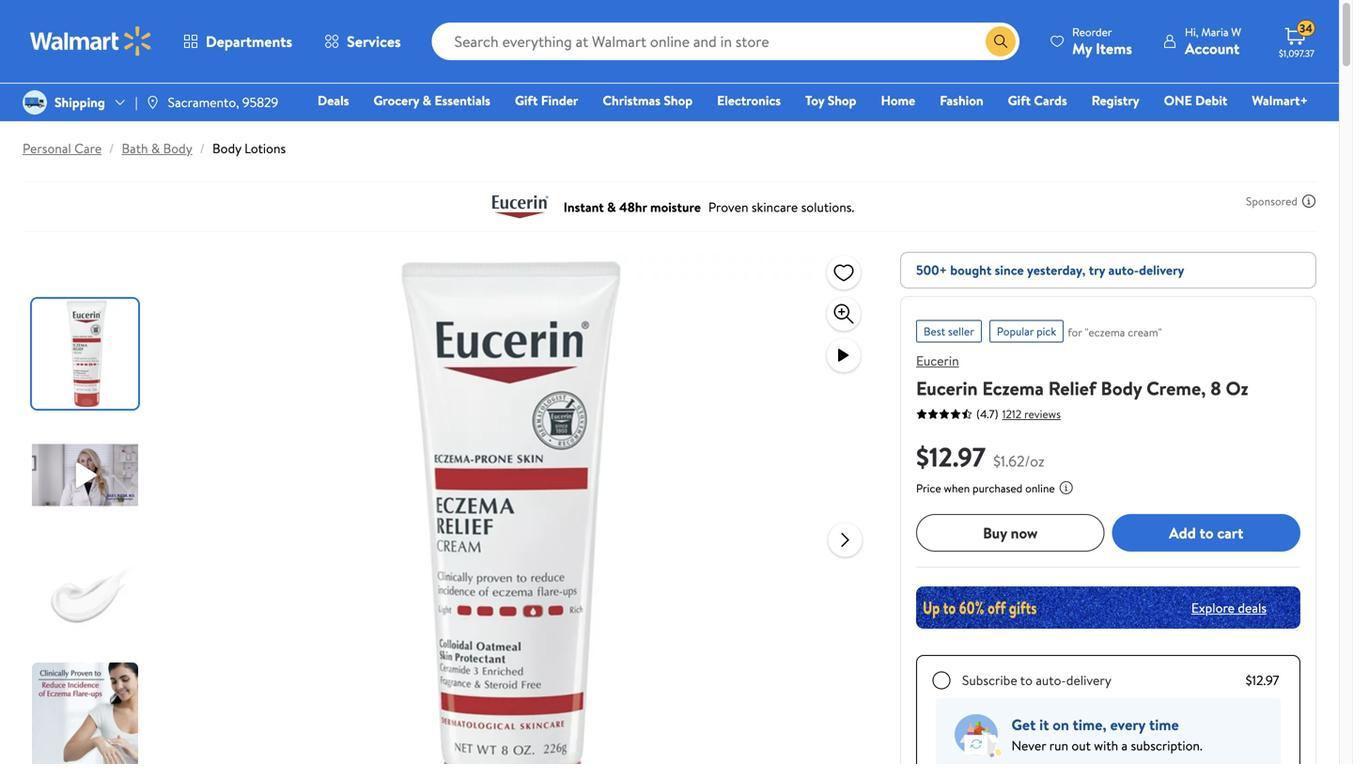 Task type: describe. For each thing, give the bounding box(es) containing it.
gift cards
[[1008, 91, 1067, 109]]

online
[[1025, 480, 1055, 496]]

time,
[[1073, 714, 1107, 735]]

get
[[1012, 714, 1036, 735]]

toy shop
[[805, 91, 857, 109]]

toy shop link
[[797, 90, 865, 110]]

one debit link
[[1156, 90, 1236, 110]]

eucerin eczema relief body creme, 8 oz - image 4 of 13 image
[[32, 663, 142, 764]]

oz
[[1226, 375, 1249, 401]]

when
[[944, 480, 970, 496]]

toy
[[805, 91, 825, 109]]

sponsored
[[1246, 193, 1298, 209]]

explore deals
[[1192, 598, 1267, 617]]

1 horizontal spatial auto-
[[1109, 261, 1139, 279]]

one debit
[[1164, 91, 1228, 109]]

departments
[[206, 31, 292, 52]]

sacramento, 95829
[[168, 93, 278, 111]]

1 / from the left
[[109, 139, 114, 157]]

home
[[881, 91, 916, 109]]

reviews
[[1024, 406, 1061, 422]]

hi,
[[1185, 24, 1199, 40]]

gift finder
[[515, 91, 578, 109]]

departments button
[[167, 19, 308, 64]]

buy now button
[[916, 514, 1105, 552]]

cream"
[[1128, 324, 1162, 340]]

electronics link
[[709, 90, 789, 110]]

shipping
[[55, 93, 105, 111]]

$1,097.37
[[1279, 47, 1315, 60]]

ad disclaimer and feedback image
[[1302, 194, 1317, 209]]

1 horizontal spatial body
[[212, 139, 241, 157]]

1212
[[1002, 406, 1022, 422]]

home link
[[873, 90, 924, 110]]

personal
[[23, 139, 71, 157]]

|
[[135, 93, 138, 111]]

view video image
[[833, 344, 855, 367]]

up to sixty percent off deals. shop now. image
[[916, 586, 1301, 629]]

electronics
[[717, 91, 781, 109]]

cart
[[1217, 522, 1244, 543]]

sacramento,
[[168, 93, 239, 111]]

hi, maria w account
[[1185, 24, 1241, 59]]

zoom image modal image
[[833, 303, 855, 325]]

services
[[347, 31, 401, 52]]

popular pick
[[997, 323, 1057, 339]]

purchased
[[973, 480, 1023, 496]]

gift cards link
[[1000, 90, 1076, 110]]

1 vertical spatial &
[[151, 139, 160, 157]]

legal information image
[[1059, 480, 1074, 495]]

finder
[[541, 91, 578, 109]]

out
[[1072, 736, 1091, 755]]

with
[[1094, 736, 1119, 755]]

w
[[1231, 24, 1241, 40]]

1 eucerin from the top
[[916, 351, 959, 370]]

account
[[1185, 38, 1240, 59]]

every
[[1110, 714, 1146, 735]]

time
[[1149, 714, 1179, 735]]

one
[[1164, 91, 1192, 109]]

creme,
[[1147, 375, 1206, 401]]

price
[[916, 480, 941, 496]]

body lotions link
[[212, 139, 286, 157]]

on
[[1053, 714, 1069, 735]]

$12.97 for $12.97
[[1246, 671, 1280, 689]]

8
[[1211, 375, 1222, 401]]

christmas shop link
[[594, 90, 701, 110]]

popular
[[997, 323, 1034, 339]]

for "eczema cream"
[[1068, 324, 1162, 340]]

eucerin eczema relief body creme, 8 oz - image 3 of 13 image
[[32, 541, 142, 651]]

(4.7) 1212 reviews
[[976, 406, 1061, 422]]

0 vertical spatial delivery
[[1139, 261, 1185, 279]]

reorder my items
[[1072, 24, 1132, 59]]

"eczema
[[1085, 324, 1125, 340]]

gift for gift finder
[[515, 91, 538, 109]]

get it on time, every time never run out with a subscription.
[[1012, 714, 1203, 755]]

best seller
[[924, 323, 974, 339]]

2 eucerin from the top
[[916, 375, 978, 401]]

Walmart Site-Wide search field
[[432, 23, 1020, 60]]

bath
[[122, 139, 148, 157]]

next media item image
[[834, 529, 857, 551]]

buy now
[[983, 522, 1038, 543]]

fashion
[[940, 91, 984, 109]]

my
[[1072, 38, 1092, 59]]

pick
[[1037, 323, 1057, 339]]

0 horizontal spatial auto-
[[1036, 671, 1066, 689]]

eucerin eczema relief body creme, 8 oz image
[[212, 252, 813, 764]]



Task type: locate. For each thing, give the bounding box(es) containing it.
relief
[[1049, 375, 1097, 401]]

walmart image
[[30, 26, 152, 56]]

2 horizontal spatial body
[[1101, 375, 1142, 401]]

0 horizontal spatial delivery
[[1066, 671, 1112, 689]]

christmas
[[603, 91, 661, 109]]

personal care / bath & body / body lotions
[[23, 139, 286, 157]]

grocery
[[374, 91, 419, 109]]

price when purchased online
[[916, 480, 1055, 496]]

add
[[1169, 522, 1196, 543]]

1 vertical spatial auto-
[[1036, 671, 1066, 689]]

add to cart
[[1169, 522, 1244, 543]]

maria
[[1201, 24, 1229, 40]]

body
[[163, 139, 192, 157], [212, 139, 241, 157], [1101, 375, 1142, 401]]

500+ bought since yesterday, try auto-delivery
[[916, 261, 1185, 279]]

bath & body link
[[122, 139, 192, 157]]

body left lotions
[[212, 139, 241, 157]]

gift left cards
[[1008, 91, 1031, 109]]

1 horizontal spatial to
[[1200, 522, 1214, 543]]

run
[[1050, 736, 1069, 755]]

1 vertical spatial delivery
[[1066, 671, 1112, 689]]

deals
[[318, 91, 349, 109]]

gift inside gift cards link
[[1008, 91, 1031, 109]]

shop for toy shop
[[828, 91, 857, 109]]

1 shop from the left
[[664, 91, 693, 109]]

2 / from the left
[[200, 139, 205, 157]]

subscribe
[[962, 671, 1018, 689]]

body inside eucerin eucerin eczema relief body creme, 8 oz
[[1101, 375, 1142, 401]]

0 vertical spatial &
[[423, 91, 431, 109]]

body right relief
[[1101, 375, 1142, 401]]

1 vertical spatial eucerin
[[916, 375, 978, 401]]

1212 reviews link
[[999, 406, 1061, 422]]

shop for christmas shop
[[664, 91, 693, 109]]

registry link
[[1083, 90, 1148, 110]]

/ left bath on the top
[[109, 139, 114, 157]]

0 vertical spatial to
[[1200, 522, 1214, 543]]

grocery & essentials
[[374, 91, 491, 109]]

1 vertical spatial $12.97
[[1246, 671, 1280, 689]]

0 vertical spatial $12.97
[[916, 438, 986, 475]]

subscription.
[[1131, 736, 1203, 755]]

& right grocery on the top left
[[423, 91, 431, 109]]

reorder
[[1072, 24, 1112, 40]]

&
[[423, 91, 431, 109], [151, 139, 160, 157]]

95829
[[242, 93, 278, 111]]

essentials
[[435, 91, 491, 109]]

care
[[74, 139, 102, 157]]

gift inside gift finder link
[[515, 91, 538, 109]]

None radio
[[932, 671, 951, 690]]

1 horizontal spatial &
[[423, 91, 431, 109]]

0 horizontal spatial to
[[1020, 671, 1033, 689]]

seller
[[948, 323, 974, 339]]

add to favorites list, eucerin eczema relief body creme, 8 oz image
[[833, 261, 855, 284]]

gift finder link
[[507, 90, 587, 110]]

services button
[[308, 19, 417, 64]]

(4.7)
[[976, 406, 999, 422]]

deals link
[[309, 90, 358, 110]]

0 vertical spatial auto-
[[1109, 261, 1139, 279]]

auto-
[[1109, 261, 1139, 279], [1036, 671, 1066, 689]]

1 gift from the left
[[515, 91, 538, 109]]

$12.97
[[916, 438, 986, 475], [1246, 671, 1280, 689]]

auto- up it
[[1036, 671, 1066, 689]]

500+
[[916, 261, 947, 279]]

search icon image
[[993, 34, 1008, 49]]

fashion link
[[932, 90, 992, 110]]

personal care link
[[23, 139, 102, 157]]

delivery up 'cream"'
[[1139, 261, 1185, 279]]

shop right toy
[[828, 91, 857, 109]]

gift for gift cards
[[1008, 91, 1031, 109]]

items
[[1096, 38, 1132, 59]]

1 horizontal spatial $12.97
[[1246, 671, 1280, 689]]

shop
[[664, 91, 693, 109], [828, 91, 857, 109]]

eucerin down best
[[916, 351, 959, 370]]

subscribe to auto-delivery
[[962, 671, 1112, 689]]

2 gift from the left
[[1008, 91, 1031, 109]]

0 horizontal spatial /
[[109, 139, 114, 157]]

1 horizontal spatial shop
[[828, 91, 857, 109]]

 image
[[145, 95, 160, 110]]

for
[[1068, 324, 1082, 340]]

delivery up the time,
[[1066, 671, 1112, 689]]

best
[[924, 323, 946, 339]]

0 horizontal spatial $12.97
[[916, 438, 986, 475]]

eucerin eczema relief body creme, 8 oz - image 1 of 13 image
[[32, 299, 142, 409]]

body right bath on the top
[[163, 139, 192, 157]]

try
[[1089, 261, 1105, 279]]

$12.97 for $12.97 $1.62/oz
[[916, 438, 986, 475]]

never
[[1012, 736, 1046, 755]]

Search search field
[[432, 23, 1020, 60]]

eczema
[[982, 375, 1044, 401]]

since
[[995, 261, 1024, 279]]

$12.97 $1.62/oz
[[916, 438, 1045, 475]]

cards
[[1034, 91, 1067, 109]]

& right bath on the top
[[151, 139, 160, 157]]

shop right christmas
[[664, 91, 693, 109]]

buy
[[983, 522, 1007, 543]]

 image
[[23, 90, 47, 115]]

grocery & essentials link
[[365, 90, 499, 110]]

to inside button
[[1200, 522, 1214, 543]]

1 horizontal spatial gift
[[1008, 91, 1031, 109]]

lotions
[[244, 139, 286, 157]]

0 horizontal spatial shop
[[664, 91, 693, 109]]

explore deals link
[[1184, 591, 1274, 624]]

yesterday,
[[1027, 261, 1086, 279]]

1 horizontal spatial delivery
[[1139, 261, 1185, 279]]

eucerin eczema relief body creme, 8 oz - image 2 of 13 image
[[32, 420, 142, 530]]

deals
[[1238, 598, 1267, 617]]

0 horizontal spatial body
[[163, 139, 192, 157]]

/ right the bath & body link
[[200, 139, 205, 157]]

$12.97 up when
[[916, 438, 986, 475]]

0 vertical spatial eucerin
[[916, 351, 959, 370]]

1 horizontal spatial /
[[200, 139, 205, 157]]

explore
[[1192, 598, 1235, 617]]

walmart+
[[1252, 91, 1308, 109]]

1 vertical spatial to
[[1020, 671, 1033, 689]]

bought
[[950, 261, 992, 279]]

it
[[1040, 714, 1049, 735]]

34
[[1300, 20, 1313, 36]]

2 shop from the left
[[828, 91, 857, 109]]

to for subscribe
[[1020, 671, 1033, 689]]

eucerin link
[[916, 351, 959, 370]]

$12.97 down deals
[[1246, 671, 1280, 689]]

christmas shop
[[603, 91, 693, 109]]

0 horizontal spatial &
[[151, 139, 160, 157]]

debit
[[1196, 91, 1228, 109]]

to right "subscribe"
[[1020, 671, 1033, 689]]

0 horizontal spatial gift
[[515, 91, 538, 109]]

eucerin down eucerin link
[[916, 375, 978, 401]]

to for add
[[1200, 522, 1214, 543]]

to left cart
[[1200, 522, 1214, 543]]

auto- right try
[[1109, 261, 1139, 279]]

eucerin eucerin eczema relief body creme, 8 oz
[[916, 351, 1249, 401]]

gift left finder
[[515, 91, 538, 109]]

registry
[[1092, 91, 1140, 109]]



Task type: vqa. For each thing, say whether or not it's contained in the screenshot.
$149.00 Options from $149.00 – $199.00
no



